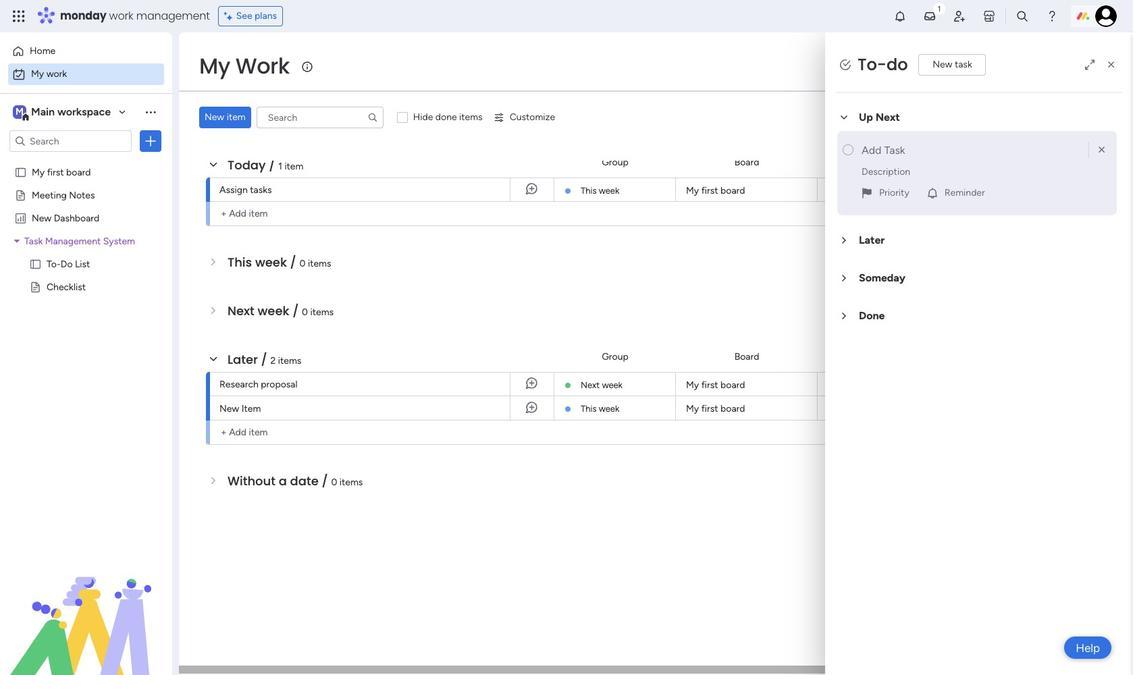 Task type: vqa. For each thing, say whether or not it's contained in the screenshot.
top work
yes



Task type: locate. For each thing, give the bounding box(es) containing it.
/ up next week / 0 items
[[290, 254, 296, 271]]

my first board link
[[684, 178, 809, 201], [684, 373, 809, 396], [684, 396, 809, 420]]

next
[[876, 111, 900, 124], [228, 303, 254, 319], [581, 380, 600, 390]]

done
[[859, 310, 885, 322]]

1 horizontal spatial work
[[109, 8, 133, 24]]

group for later /
[[602, 351, 629, 362]]

1 add from the top
[[229, 208, 246, 219]]

week
[[599, 186, 619, 196], [255, 254, 287, 271], [258, 303, 289, 319], [602, 380, 623, 390], [599, 404, 619, 414]]

1 group from the top
[[602, 156, 629, 168]]

this week
[[581, 186, 619, 196], [581, 404, 619, 414]]

do inside main content
[[887, 53, 908, 76]]

new item
[[219, 403, 261, 415]]

my work
[[199, 51, 290, 81]]

workspace image
[[13, 105, 26, 120]]

item inside button
[[227, 111, 246, 123]]

public board image
[[14, 165, 27, 178], [14, 188, 27, 201], [29, 257, 42, 270], [29, 280, 42, 293]]

1 vertical spatial + add item
[[221, 427, 268, 438]]

task management system
[[24, 235, 135, 246]]

item left the dates on the top left of the page
[[227, 111, 246, 123]]

task
[[24, 235, 43, 246]]

later inside button
[[859, 234, 885, 247]]

workspace options image
[[144, 105, 157, 119]]

to- up up
[[858, 53, 887, 76]]

1 vertical spatial my first board link
[[684, 373, 809, 396]]

0 vertical spatial this week
[[581, 186, 619, 196]]

work for monday
[[109, 8, 133, 24]]

my work option
[[8, 63, 164, 85]]

board
[[735, 156, 759, 168], [735, 351, 759, 362]]

home
[[30, 45, 56, 57]]

first for second my first board link
[[701, 380, 718, 391]]

board
[[66, 166, 91, 178], [721, 185, 745, 197], [721, 380, 745, 391], [721, 403, 745, 415]]

see
[[236, 10, 252, 22]]

0
[[300, 258, 306, 269], [302, 307, 308, 318], [331, 477, 337, 488]]

a
[[279, 473, 287, 490]]

do for to
[[1081, 60, 1092, 72]]

items down this week / 0 items
[[310, 307, 334, 318]]

1 vertical spatial to-
[[47, 258, 61, 269]]

add down new item
[[229, 427, 246, 438]]

1 vertical spatial add
[[229, 427, 246, 438]]

items inside this week / 0 items
[[308, 258, 331, 269]]

work down home
[[46, 68, 67, 80]]

later up someday
[[859, 234, 885, 247]]

system
[[103, 235, 135, 246]]

/ left 2 on the bottom of the page
[[261, 351, 267, 368]]

to- up checklist
[[47, 258, 61, 269]]

2 add from the top
[[229, 427, 246, 438]]

today / 1 item
[[228, 157, 304, 174]]

mar
[[935, 185, 950, 195]]

do
[[887, 53, 908, 76], [1081, 60, 1092, 72]]

proposal
[[261, 379, 298, 390]]

to- for do
[[858, 53, 887, 76]]

0 horizontal spatial next
[[228, 303, 254, 319]]

0 inside without a date / 0 items
[[331, 477, 337, 488]]

+ add item down 'assign tasks'
[[221, 208, 268, 219]]

+ add item down new item
[[221, 427, 268, 438]]

2 vertical spatial next
[[581, 380, 600, 390]]

list box
[[0, 158, 172, 481]]

+ add item
[[221, 208, 268, 219], [221, 427, 268, 438]]

0 vertical spatial my first board link
[[684, 178, 809, 201]]

up
[[859, 111, 873, 124]]

management
[[136, 8, 210, 24]]

items right date on the bottom left of the page
[[340, 477, 363, 488]]

new left task
[[933, 59, 953, 70]]

0 horizontal spatial do
[[887, 53, 908, 76]]

select product image
[[12, 9, 26, 23]]

1 vertical spatial this week
[[581, 404, 619, 414]]

2 group from the top
[[602, 351, 629, 362]]

0 inside next week / 0 items
[[302, 307, 308, 318]]

/ down this week / 0 items
[[293, 303, 299, 319]]

later for later / 2 items
[[228, 351, 258, 368]]

0 inside this week / 0 items
[[300, 258, 306, 269]]

+ down new item
[[221, 427, 227, 438]]

2 horizontal spatial next
[[876, 111, 900, 124]]

1 vertical spatial +
[[221, 427, 227, 438]]

up next
[[859, 111, 900, 124]]

my first board
[[32, 166, 91, 178], [686, 185, 745, 197], [686, 380, 745, 391], [686, 403, 745, 415]]

1 horizontal spatial do
[[1081, 60, 1092, 72]]

update feed image
[[923, 9, 937, 23]]

/ right date on the bottom left of the page
[[322, 473, 328, 490]]

new dashboard
[[32, 212, 99, 224]]

0 horizontal spatial to-
[[47, 258, 61, 269]]

1 vertical spatial this
[[228, 254, 252, 271]]

0 vertical spatial +
[[221, 208, 227, 219]]

done
[[435, 111, 457, 123]]

2 board from the top
[[735, 351, 759, 362]]

add down assign at the left of page
[[229, 208, 246, 219]]

0 vertical spatial group
[[602, 156, 629, 168]]

2 vertical spatial my first board link
[[684, 396, 809, 420]]

1 board from the top
[[735, 156, 759, 168]]

new left item on the left of the page
[[219, 403, 239, 415]]

1 vertical spatial next
[[228, 303, 254, 319]]

to
[[1069, 60, 1079, 72]]

1 vertical spatial prio
[[1120, 351, 1133, 362]]

do right to
[[1081, 60, 1092, 72]]

work
[[109, 8, 133, 24], [46, 68, 67, 80]]

option
[[0, 160, 172, 162]]

list item containing priority
[[837, 131, 1117, 216]]

0 vertical spatial + add item
[[221, 208, 268, 219]]

help image
[[1045, 9, 1059, 23]]

next for next week
[[581, 380, 600, 390]]

next week
[[581, 380, 623, 390]]

0 vertical spatial board
[[735, 156, 759, 168]]

0 horizontal spatial later
[[228, 351, 258, 368]]

group
[[602, 156, 629, 168], [602, 351, 629, 362]]

my
[[199, 51, 230, 81], [31, 68, 44, 80], [32, 166, 45, 178], [686, 185, 699, 197], [686, 380, 699, 391], [686, 403, 699, 415]]

priority button
[[855, 183, 915, 204]]

2 + from the top
[[221, 427, 227, 438]]

hide done items
[[413, 111, 483, 123]]

mar 7
[[935, 185, 957, 195]]

item
[[242, 403, 261, 415]]

monday marketplace image
[[983, 9, 996, 23]]

reminder button
[[920, 183, 991, 204]]

do down notifications image on the top of the page
[[887, 53, 908, 76]]

1 vertical spatial later
[[228, 351, 258, 368]]

0 right date on the bottom left of the page
[[331, 477, 337, 488]]

task
[[955, 59, 972, 70]]

None search field
[[256, 107, 383, 128]]

work right 'monday'
[[109, 8, 133, 24]]

1 horizontal spatial next
[[581, 380, 600, 390]]

0 vertical spatial work
[[109, 8, 133, 24]]

3 my first board link from the top
[[684, 396, 809, 420]]

1 vertical spatial group
[[602, 351, 629, 362]]

public board image for to-
[[29, 257, 42, 270]]

items right done
[[459, 111, 483, 123]]

1 vertical spatial board
[[735, 351, 759, 362]]

/ left 1 at the left top
[[269, 157, 275, 174]]

assign
[[219, 184, 248, 196]]

next inside 'button'
[[876, 111, 900, 124]]

0 down this week / 0 items
[[302, 307, 308, 318]]

1 horizontal spatial to-
[[858, 53, 887, 76]]

to- inside main content
[[858, 53, 887, 76]]

past dates /
[[228, 108, 305, 125]]

0 vertical spatial later
[[859, 234, 885, 247]]

do inside button
[[1081, 60, 1092, 72]]

priority
[[879, 187, 910, 199]]

help button
[[1064, 637, 1112, 659]]

new inside list box
[[32, 212, 52, 224]]

public dashboard image
[[14, 211, 27, 224]]

to-
[[858, 53, 887, 76], [47, 258, 61, 269]]

new task
[[933, 59, 972, 70]]

item
[[227, 111, 246, 123], [285, 161, 304, 172], [249, 208, 268, 219], [249, 427, 268, 438]]

0 vertical spatial add
[[229, 208, 246, 219]]

this
[[581, 186, 597, 196], [228, 254, 252, 271], [581, 404, 597, 414]]

0 vertical spatial to-
[[858, 53, 887, 76]]

2 vertical spatial 0
[[331, 477, 337, 488]]

public board image for my
[[14, 165, 27, 178]]

add
[[229, 208, 246, 219], [229, 427, 246, 438]]

items
[[459, 111, 483, 123], [308, 258, 331, 269], [310, 307, 334, 318], [278, 355, 301, 367], [340, 477, 363, 488]]

+ down assign at the left of page
[[221, 208, 227, 219]]

later up research
[[228, 351, 258, 368]]

to do list
[[1069, 60, 1107, 72]]

to- for do
[[47, 258, 61, 269]]

0 vertical spatial prio
[[1120, 156, 1133, 168]]

new item button
[[199, 107, 251, 128]]

1 vertical spatial 0
[[302, 307, 308, 318]]

my inside option
[[31, 68, 44, 80]]

research
[[219, 379, 259, 390]]

0 vertical spatial 0
[[300, 258, 306, 269]]

later for later
[[859, 234, 885, 247]]

2 my first board link from the top
[[684, 373, 809, 396]]

list box containing my first board
[[0, 158, 172, 481]]

my first board for third my first board link from the bottom of the to-do main content
[[686, 185, 745, 197]]

do for to-
[[887, 53, 908, 76]]

1
[[278, 161, 282, 172]]

priority button
[[855, 183, 915, 205]]

2
[[270, 355, 276, 367]]

someday button
[[836, 265, 1122, 292]]

new left past
[[205, 111, 224, 123]]

/ right the dates on the top left of the page
[[295, 108, 302, 125]]

items right 2 on the bottom of the page
[[278, 355, 301, 367]]

0 vertical spatial next
[[876, 111, 900, 124]]

invite members image
[[953, 9, 966, 23]]

item right 1 at the left top
[[285, 161, 304, 172]]

items inside later / 2 items
[[278, 355, 301, 367]]

2 + add item from the top
[[221, 427, 268, 438]]

lottie animation element
[[0, 539, 172, 675]]

first
[[47, 166, 64, 178], [701, 185, 718, 197], [701, 380, 718, 391], [701, 403, 718, 415]]

0 up next week / 0 items
[[300, 258, 306, 269]]

1 vertical spatial work
[[46, 68, 67, 80]]

list item inside to-do main content
[[837, 131, 1117, 216]]

lottie animation image
[[0, 539, 172, 675]]

my work link
[[8, 63, 164, 85]]

/
[[295, 108, 302, 125], [269, 157, 275, 174], [290, 254, 296, 271], [293, 303, 299, 319], [261, 351, 267, 368], [322, 473, 328, 490]]

new for new item
[[205, 111, 224, 123]]

checklist
[[47, 281, 86, 292]]

list item
[[837, 131, 1117, 216]]

items up next week / 0 items
[[308, 258, 331, 269]]

items inside next week / 0 items
[[310, 307, 334, 318]]

new for new task
[[933, 59, 953, 70]]

main
[[31, 105, 55, 118]]

done button
[[836, 303, 1122, 330]]

work inside my work option
[[46, 68, 67, 80]]

home option
[[8, 41, 164, 62]]

prio
[[1120, 156, 1133, 168], [1120, 351, 1133, 362]]

reminder
[[945, 187, 985, 199]]

new right the 'public dashboard' 'icon'
[[32, 212, 52, 224]]

new inside button
[[933, 59, 953, 70]]

1 this week from the top
[[581, 186, 619, 196]]

to- inside list box
[[47, 258, 61, 269]]

0 horizontal spatial work
[[46, 68, 67, 80]]

1 horizontal spatial later
[[859, 234, 885, 247]]

workspace selection element
[[13, 104, 113, 122]]

new inside button
[[205, 111, 224, 123]]



Task type: describe. For each thing, give the bounding box(es) containing it.
without
[[228, 473, 276, 490]]

workspace
[[57, 105, 111, 118]]

to do list button
[[1044, 55, 1113, 77]]

Description text field
[[862, 161, 1112, 183]]

Add Task text field
[[862, 139, 1092, 161]]

dashboard
[[54, 212, 99, 224]]

first for third my first board link from the bottom of the to-do main content
[[701, 185, 718, 197]]

0 for this week /
[[300, 258, 306, 269]]

research proposal
[[219, 379, 298, 390]]

1 prio from the top
[[1120, 156, 1133, 168]]

today
[[228, 157, 266, 174]]

1 image
[[933, 1, 945, 16]]

my first board for 3rd my first board link
[[686, 403, 745, 415]]

board for today /
[[735, 156, 759, 168]]

see plans button
[[218, 6, 283, 26]]

later button
[[836, 227, 1122, 254]]

2 this week from the top
[[581, 404, 619, 414]]

my first board for second my first board link
[[686, 380, 745, 391]]

work
[[235, 51, 290, 81]]

list
[[1095, 60, 1107, 72]]

item down item on the left of the page
[[249, 427, 268, 438]]

plans
[[255, 10, 277, 22]]

next for next week / 0 items
[[228, 303, 254, 319]]

none search field inside to-do main content
[[256, 107, 383, 128]]

assign tasks
[[219, 184, 272, 196]]

see plans
[[236, 10, 277, 22]]

v2 done deadline image
[[904, 183, 914, 196]]

to-do
[[858, 53, 908, 76]]

monday work management
[[60, 8, 210, 24]]

date
[[290, 473, 319, 490]]

new for new item
[[219, 403, 239, 415]]

new item
[[205, 111, 246, 123]]

caret down image
[[14, 236, 20, 245]]

to-do list
[[47, 258, 90, 269]]

7
[[952, 185, 957, 195]]

item down tasks
[[249, 208, 268, 219]]

search image
[[367, 112, 378, 123]]

to-do main content
[[179, 32, 1133, 675]]

meeting
[[32, 189, 67, 201]]

dates
[[257, 108, 292, 125]]

reminder button
[[920, 183, 991, 205]]

main workspace
[[31, 105, 111, 118]]

someday
[[859, 272, 906, 285]]

notifications image
[[893, 9, 907, 23]]

without a date / 0 items
[[228, 473, 363, 490]]

item inside today / 1 item
[[285, 161, 304, 172]]

m
[[16, 106, 24, 118]]

search everything image
[[1016, 9, 1029, 23]]

board for later /
[[735, 351, 759, 362]]

later / 2 items
[[228, 351, 301, 368]]

tasks
[[250, 184, 272, 196]]

0 vertical spatial this
[[581, 186, 597, 196]]

list
[[75, 258, 90, 269]]

people
[[844, 156, 873, 168]]

public board image for meeting
[[14, 188, 27, 201]]

2 prio from the top
[[1120, 351, 1133, 362]]

notes
[[69, 189, 95, 201]]

monday
[[60, 8, 106, 24]]

meeting notes
[[32, 189, 95, 201]]

new task button
[[919, 54, 986, 76]]

1 my first board link from the top
[[684, 178, 809, 201]]

2 vertical spatial this
[[581, 404, 597, 414]]

my work
[[31, 68, 67, 80]]

hide
[[413, 111, 433, 123]]

past
[[228, 108, 254, 125]]

do
[[61, 258, 73, 269]]

Search in workspace field
[[28, 133, 113, 149]]

my first board inside list box
[[32, 166, 91, 178]]

items inside without a date / 0 items
[[340, 477, 363, 488]]

up next button
[[836, 104, 1122, 131]]

kendall parks image
[[1095, 5, 1117, 27]]

home link
[[8, 41, 164, 62]]

customize
[[510, 111, 555, 123]]

work for my
[[46, 68, 67, 80]]

0 for next week /
[[302, 307, 308, 318]]

next week / 0 items
[[228, 303, 334, 319]]

new for new dashboard
[[32, 212, 52, 224]]

first for 3rd my first board link
[[701, 403, 718, 415]]

1 + add item from the top
[[221, 208, 268, 219]]

group for today /
[[602, 156, 629, 168]]

1 + from the top
[[221, 208, 227, 219]]

customize button
[[488, 107, 561, 128]]

this week / 0 items
[[228, 254, 331, 271]]

management
[[45, 235, 101, 246]]

help
[[1076, 641, 1100, 655]]

Filter dashboard by text search field
[[256, 107, 383, 128]]

options image
[[144, 134, 157, 148]]



